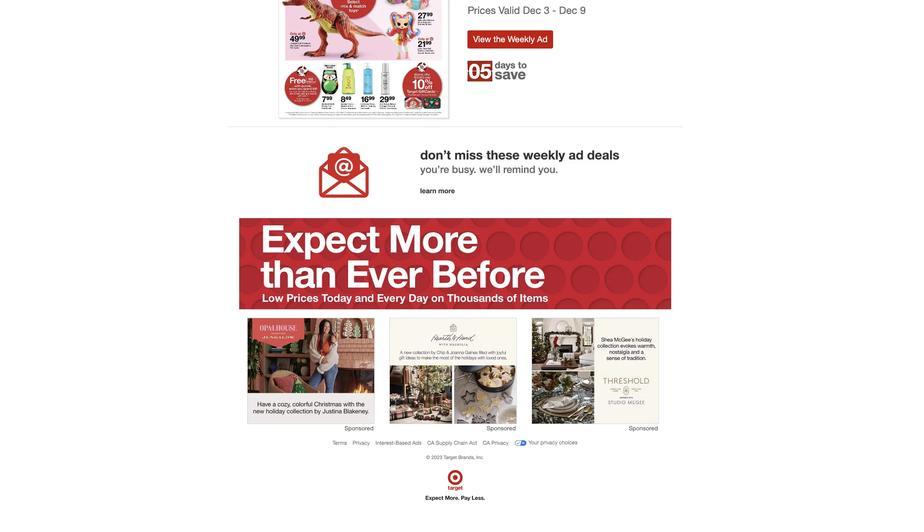 Task type: locate. For each thing, give the bounding box(es) containing it.
choices
[[559, 440, 578, 446]]

0 horizontal spatial dec
[[523, 4, 541, 16]]

valid
[[499, 4, 520, 16]]

target
[[444, 455, 457, 461]]

interest-based ads
[[376, 440, 422, 446]]

the
[[494, 34, 506, 44]]

2 advertisement region from the left
[[390, 318, 517, 424]]

1 ca from the left
[[427, 440, 435, 446]]

ca privacy
[[483, 440, 509, 446]]

05 days to
[[469, 59, 527, 83]]

1 horizontal spatial dec
[[559, 4, 578, 16]]

advertisement region
[[248, 318, 374, 424], [390, 318, 517, 424], [532, 318, 659, 424]]

0 horizontal spatial ca
[[427, 440, 435, 446]]

view the weekly ad image
[[279, 0, 449, 118]]

ca left the supply
[[427, 440, 435, 446]]

2 horizontal spatial sponsored
[[629, 425, 658, 432]]

0 horizontal spatial privacy
[[353, 440, 370, 446]]

3 advertisement region from the left
[[532, 318, 659, 424]]

1 sponsored from the left
[[345, 425, 374, 432]]

0 horizontal spatial advertisement region
[[248, 318, 374, 424]]

1 horizontal spatial advertisement region
[[390, 318, 517, 424]]

act
[[469, 440, 477, 446]]

ads
[[413, 440, 422, 446]]

privacy right terms on the left
[[353, 440, 370, 446]]

privacy left ccpa icon
[[492, 440, 509, 446]]

1 horizontal spatial sponsored
[[487, 425, 516, 432]]

2 sponsored from the left
[[487, 425, 516, 432]]

your privacy choices link
[[515, 437, 578, 450]]

2 ca from the left
[[483, 440, 490, 446]]

2 privacy from the left
[[492, 440, 509, 446]]

3
[[544, 4, 550, 16]]

dec
[[523, 4, 541, 16], [559, 4, 578, 16]]

ca supply chain act
[[427, 440, 477, 446]]

ca right act
[[483, 440, 490, 446]]

0 horizontal spatial sponsored
[[345, 425, 374, 432]]

expect more than ever before. low prices today and every day on thousands of items. image
[[239, 218, 671, 309]]

dec left 3
[[523, 4, 541, 16]]

1 horizontal spatial ca
[[483, 440, 490, 446]]

©
[[426, 455, 430, 461]]

days
[[495, 59, 516, 71]]

ca supply chain act link
[[427, 440, 477, 446]]

dec right -
[[559, 4, 578, 16]]

privacy
[[353, 440, 370, 446], [492, 440, 509, 446]]

ad
[[537, 34, 548, 44]]

9
[[580, 4, 586, 16]]

1 privacy from the left
[[353, 440, 370, 446]]

2 horizontal spatial advertisement region
[[532, 318, 659, 424]]

prices
[[468, 4, 496, 16]]

ca privacy link
[[483, 440, 509, 446]]

ca
[[427, 440, 435, 446], [483, 440, 490, 446]]

1 horizontal spatial privacy
[[492, 440, 509, 446]]

3 sponsored from the left
[[629, 425, 658, 432]]

1 advertisement region from the left
[[248, 318, 374, 424]]

brands,
[[459, 455, 475, 461]]

2023
[[432, 455, 443, 461]]

sponsored
[[345, 425, 374, 432], [487, 425, 516, 432], [629, 425, 658, 432]]

inc.
[[477, 455, 484, 461]]

interest-
[[376, 440, 396, 446]]



Task type: describe. For each thing, give the bounding box(es) containing it.
-
[[553, 4, 557, 16]]

privacy link
[[353, 440, 370, 446]]

weekly
[[508, 34, 535, 44]]

sponsored for second advertisement region from the left
[[487, 425, 516, 432]]

terms
[[333, 440, 347, 446]]

your privacy choices
[[529, 440, 578, 446]]

don't miss these weekly ad deals. you're busy. we'll remind you. sign up now. image
[[235, 127, 675, 218]]

2 dec from the left
[[559, 4, 578, 16]]

ca for ca privacy
[[483, 440, 490, 446]]

view the weekly ad button
[[468, 31, 553, 48]]

save
[[495, 66, 526, 83]]

ccpa image
[[515, 437, 527, 450]]

to
[[518, 59, 527, 71]]

sponsored for third advertisement region from the right
[[345, 425, 374, 432]]

© 2023 target brands, inc.
[[426, 455, 484, 461]]

your
[[529, 440, 539, 446]]

1 dec from the left
[[523, 4, 541, 16]]

based
[[396, 440, 411, 446]]

view
[[473, 34, 491, 44]]

interest-based ads link
[[376, 440, 422, 446]]

privacy
[[541, 440, 558, 446]]

sponsored for 3rd advertisement region from the left
[[629, 425, 658, 432]]

terms link
[[333, 440, 347, 446]]

supply
[[436, 440, 453, 446]]

chain
[[454, 440, 468, 446]]

view the weekly ad
[[473, 34, 548, 44]]

05
[[469, 59, 492, 83]]

prices valid dec 3 - dec 9
[[468, 4, 586, 16]]

ca for ca supply chain act
[[427, 440, 435, 446]]



